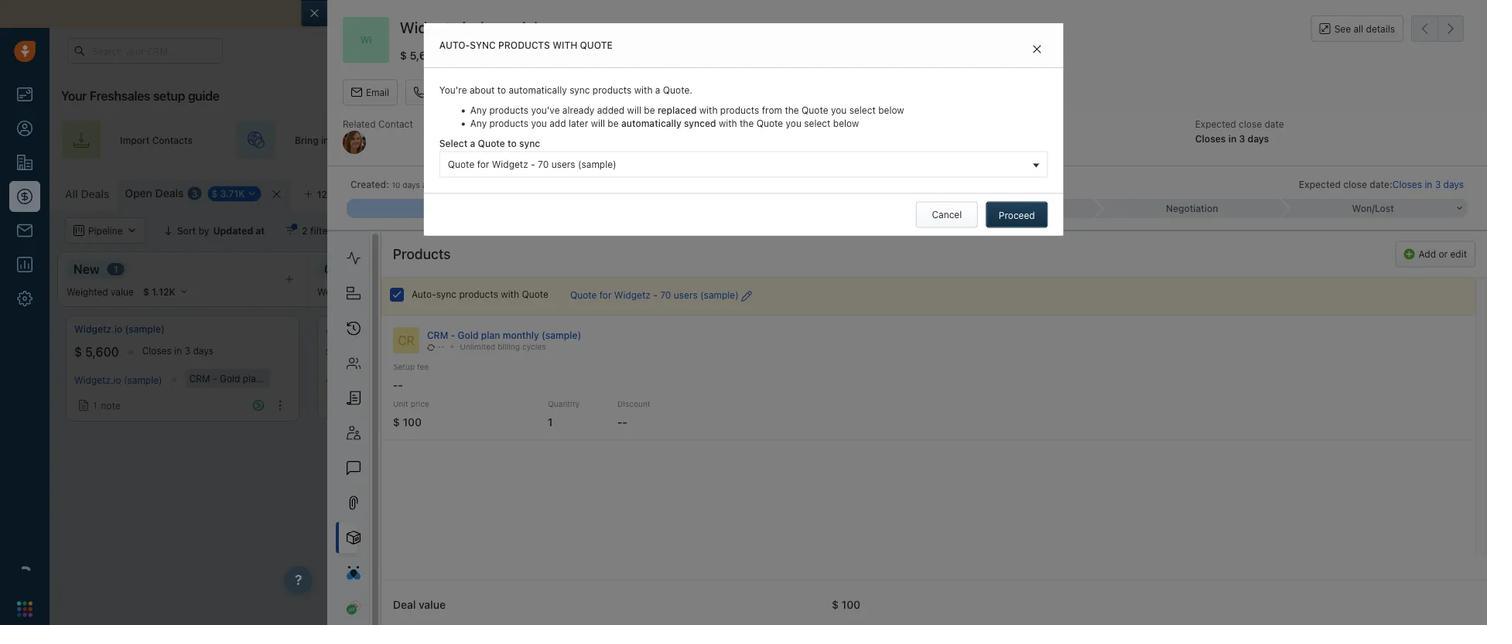 Task type: locate. For each thing, give the bounding box(es) containing it.
quantity 1
[[548, 400, 580, 429]]

crm up the --
[[427, 330, 448, 341]]

acme inc (sample) down setup
[[326, 373, 407, 384]]

guide
[[188, 89, 219, 103]]

0 horizontal spatial $ 100
[[326, 345, 358, 360]]

closes in nov
[[381, 346, 441, 356]]

all inside button
[[409, 225, 421, 236]]

0 horizontal spatial be
[[608, 118, 619, 129]]

a
[[656, 85, 661, 96], [470, 138, 476, 149]]

1 vertical spatial select
[[804, 118, 831, 129]]

o
[[389, 189, 396, 200]]

automatically up the you've
[[509, 85, 567, 96]]

edit
[[1451, 249, 1468, 260]]

1 widgetz.io (sample) link from the top
[[74, 323, 165, 336]]

1 vertical spatial $ 5,600
[[74, 345, 119, 360]]

(sample) inside the related account widgetz.io (sample)
[[679, 133, 719, 144]]

2 container_wx8msf4aqz5i3rn1 image from the left
[[1266, 225, 1277, 236]]

0 vertical spatial negotiation
[[1167, 203, 1219, 214]]

your left mailbox
[[396, 7, 419, 20]]

acme inc (sample)
[[326, 324, 409, 335], [326, 373, 407, 384]]

close up the "won"
[[1344, 179, 1368, 190]]

freshsales
[[90, 89, 150, 103]]

the up quote for widgetz - 70 users (sample) button
[[740, 118, 754, 129]]

0 vertical spatial acme inc (sample)
[[326, 324, 409, 335]]

inc
[[354, 324, 367, 335], [353, 373, 366, 384]]

0 vertical spatial your
[[1065, 46, 1083, 56]]

0 horizontal spatial expected
[[1196, 119, 1237, 129]]

up
[[1105, 135, 1116, 145]]

1 vertical spatial quote for widgetz - 70 users (sample)
[[570, 290, 739, 301]]

connect your mailbox link
[[350, 7, 464, 20]]

deals for all
[[81, 188, 109, 200]]

1 horizontal spatial crm
[[427, 330, 448, 341]]

crm - gold plan monthly (sample)
[[427, 330, 581, 341], [189, 373, 340, 384]]

will down 'added'
[[591, 118, 605, 129]]

with left quote.
[[635, 85, 653, 96]]

2 widgetz.io (sample) link from the top
[[74, 375, 162, 385]]

closes
[[1196, 133, 1227, 144], [1393, 179, 1423, 190], [142, 346, 172, 356], [381, 346, 411, 356]]

widgetz.io (sample) up committed
[[400, 18, 540, 36]]

acme inc (sample) link down setup
[[326, 373, 407, 384]]

sync up about
[[470, 40, 496, 51]]

0 horizontal spatial deals
[[81, 188, 109, 200]]

closes in 3 days link
[[1393, 178, 1465, 191]]

0 vertical spatial be
[[644, 105, 655, 116]]

(sample) inside button
[[578, 159, 617, 170]]

related up website at the top
[[343, 119, 376, 129]]

widgetz inside button
[[492, 159, 528, 170]]

0 vertical spatial $ 100
[[326, 345, 358, 360]]

deal
[[1452, 187, 1472, 197], [423, 225, 443, 236], [393, 598, 416, 611]]

0 vertical spatial acme inc (sample) link
[[326, 323, 409, 336]]

setup
[[153, 89, 185, 103]]

select a quote to sync
[[440, 138, 540, 149]]

proceed
[[999, 210, 1035, 221]]

expected up "and"
[[1300, 179, 1342, 190]]

your left team
[[522, 135, 542, 145]]

1 horizontal spatial auto-
[[440, 40, 470, 51]]

0 vertical spatial demo
[[993, 203, 1019, 214]]

widgetz.io inside the related account widgetz.io (sample)
[[627, 133, 676, 144]]

0 horizontal spatial below
[[834, 118, 859, 129]]

2 vertical spatial deal
[[393, 598, 416, 611]]

inc down the qualification
[[354, 324, 367, 335]]

auto-sync products with quote inside widgetz.io (sample) 'dialog'
[[412, 289, 549, 300]]

your
[[396, 7, 419, 20], [522, 135, 542, 145], [1118, 135, 1138, 145]]

auto-sync products with quote up crm - gold plan monthly (sample) link
[[412, 289, 549, 300]]

below
[[879, 105, 905, 116], [834, 118, 859, 129]]

widgetz down invite
[[492, 159, 528, 170]]

leads
[[369, 135, 393, 145]]

70 for quote for widgetz - 70 users (sample) link
[[660, 290, 671, 301]]

quotas and forecasting link
[[1266, 218, 1403, 244]]

1 vertical spatial acme inc (sample)
[[326, 373, 407, 384]]

you down the you've
[[531, 118, 547, 129]]

0 vertical spatial automatically
[[509, 85, 567, 96]]

about
[[470, 85, 495, 96]]

dialog
[[424, 23, 1064, 236]]

unit price $ 100
[[393, 400, 429, 429]]

1 vertical spatial will
[[591, 118, 605, 129]]

1 horizontal spatial 0
[[862, 264, 868, 275]]

2 0 from the left
[[862, 264, 868, 275]]

acme left setup fee --
[[326, 373, 350, 384]]

the right from
[[785, 105, 799, 116]]

1 horizontal spatial for
[[600, 290, 612, 301]]

set up your sales pipeline link
[[1028, 121, 1230, 159]]

0 horizontal spatial will
[[591, 118, 605, 129]]

1 vertical spatial 100
[[403, 416, 422, 429]]

be down meeting on the top of the page
[[644, 105, 655, 116]]

0 vertical spatial add
[[1432, 187, 1450, 197]]

quote for widgetz - 70 users (sample) down discovery
[[570, 290, 739, 301]]

automatically down replaced
[[622, 118, 682, 129]]

1 vertical spatial crm
[[189, 373, 210, 384]]

products up invite
[[490, 118, 529, 129]]

quote for widgetz - 70 users (sample) down invite your team
[[448, 159, 617, 170]]

1 vertical spatial monthly
[[264, 373, 299, 384]]

2 horizontal spatial deal
[[1452, 187, 1472, 197]]

days inside expected close date closes in 3 days
[[1248, 133, 1270, 144]]

to left note
[[498, 85, 506, 96]]

container_wx8msf4aqz5i3rn1 image
[[392, 225, 403, 236], [330, 397, 341, 408], [78, 400, 89, 411]]

quote up crm - gold plan monthly (sample) link
[[522, 289, 549, 300]]

1 acme from the top
[[326, 324, 351, 335]]

1 horizontal spatial below
[[879, 105, 905, 116]]

deals for open
[[155, 187, 184, 200]]

created:
[[351, 179, 389, 190]]

plan inside widgetz.io (sample) 'dialog'
[[481, 330, 500, 341]]

0 vertical spatial quote for widgetz - 70 users (sample)
[[448, 159, 617, 170]]

quote for widgetz - 70 users (sample) inside widgetz.io (sample) 'dialog'
[[570, 290, 739, 301]]

will
[[627, 105, 642, 116], [591, 118, 605, 129]]

owners
[[446, 225, 478, 236]]

for down discovery
[[600, 290, 612, 301]]

products up crm - gold plan monthly (sample) link
[[459, 289, 498, 300]]

2 horizontal spatial your
[[1118, 135, 1138, 145]]

1 horizontal spatial related
[[627, 119, 660, 129]]

widgetz.io
[[400, 18, 475, 36], [627, 133, 676, 144], [74, 324, 122, 335], [74, 375, 121, 385]]

2 acme inc (sample) from the top
[[326, 373, 407, 384]]

1 note
[[344, 397, 372, 408], [93, 400, 121, 411]]

users inside button
[[552, 159, 576, 170]]

widgetz.io (sample)
[[400, 18, 540, 36], [74, 324, 165, 335], [74, 375, 162, 385]]

meeting
[[630, 87, 666, 98]]

1 horizontal spatial to
[[508, 138, 517, 149]]

be down 'added'
[[608, 118, 619, 129]]

(sample)
[[478, 18, 540, 36], [679, 133, 719, 144], [578, 159, 617, 170], [701, 290, 739, 301], [125, 324, 165, 335], [370, 324, 409, 335], [542, 330, 581, 341], [369, 373, 407, 384], [302, 373, 340, 384], [124, 375, 162, 385]]

1 vertical spatial auto-
[[412, 289, 436, 300]]

1 vertical spatial be
[[608, 118, 619, 129]]

add for add deal
[[1432, 187, 1450, 197]]

open
[[125, 187, 152, 200]]

your left "trial"
[[1065, 46, 1083, 56]]

all for all deal owners
[[409, 225, 421, 236]]

2 acme inc (sample) link from the top
[[326, 373, 407, 384]]

related inside the related account widgetz.io (sample)
[[627, 119, 660, 129]]

0 horizontal spatial your
[[396, 7, 419, 20]]

5,600 left the closes in 3 days
[[85, 345, 119, 360]]

0 horizontal spatial you
[[531, 118, 547, 129]]

10
[[392, 181, 400, 189]]

1 horizontal spatial note
[[353, 397, 372, 408]]

0 vertical spatial all
[[65, 188, 78, 200]]

in
[[1126, 46, 1133, 56], [1229, 133, 1237, 144], [321, 135, 329, 145], [1425, 179, 1433, 190], [174, 346, 182, 356], [413, 346, 421, 356]]

2 acme from the top
[[326, 373, 350, 384]]

related
[[343, 119, 376, 129], [627, 119, 660, 129]]

deal left value at the bottom of the page
[[393, 598, 416, 611]]

add inside widgetz.io (sample) 'dialog'
[[1419, 249, 1437, 260]]

import inside 'button'
[[1312, 187, 1342, 197]]

inc left setup fee --
[[353, 373, 366, 384]]

1 0 from the left
[[646, 264, 653, 275]]

0 vertical spatial crm
[[427, 330, 448, 341]]

add up search field
[[1432, 187, 1450, 197]]

1 vertical spatial deal
[[423, 225, 443, 236]]

you
[[831, 105, 847, 116], [531, 118, 547, 129], [786, 118, 802, 129]]

sync down products at the left
[[436, 289, 457, 300]]

0 vertical spatial a
[[656, 85, 661, 96]]

0 for discovery
[[646, 264, 653, 275]]

1 vertical spatial your
[[61, 89, 87, 103]]

close for date:
[[1344, 179, 1368, 190]]

filters
[[310, 225, 336, 236]]

1 acme inc (sample) link from the top
[[326, 323, 409, 336]]

for down select a quote to sync
[[477, 159, 490, 170]]

added
[[597, 105, 625, 116]]

1 vertical spatial close
[[1344, 179, 1368, 190]]

any up select a quote to sync
[[470, 118, 487, 129]]

$ 100
[[326, 345, 358, 360], [832, 598, 861, 611]]

0 vertical spatial close
[[1239, 119, 1263, 129]]

a right 'select'
[[470, 138, 476, 149]]

1 horizontal spatial gold
[[458, 330, 479, 341]]

quote.
[[663, 85, 693, 96]]

70
[[538, 159, 549, 170], [660, 290, 671, 301]]

quote down discovery
[[570, 290, 597, 301]]

later
[[569, 118, 589, 129]]

1 horizontal spatial expected
[[1300, 179, 1342, 190]]

import left contacts
[[120, 135, 150, 145]]

1 vertical spatial plan
[[243, 373, 261, 384]]

all deal owners
[[409, 225, 478, 236]]

monthly
[[503, 330, 539, 341], [264, 373, 299, 384]]

1 horizontal spatial you
[[786, 118, 802, 129]]

1 vertical spatial 70
[[660, 290, 671, 301]]

a left quote.
[[656, 85, 661, 96]]

invite your team link
[[436, 121, 595, 159]]

users inside widgetz.io (sample) 'dialog'
[[674, 290, 698, 301]]

widgetz.io (sample) up the closes in 3 days
[[74, 324, 165, 335]]

close inside expected close date closes in 3 days
[[1239, 119, 1263, 129]]

auto-sync products with quote up note
[[440, 40, 613, 51]]

add left or
[[1419, 249, 1437, 260]]

or
[[1439, 249, 1448, 260]]

1 horizontal spatial demo
[[993, 203, 1019, 214]]

0 vertical spatial for
[[477, 159, 490, 170]]

with up crm - gold plan monthly (sample) link
[[501, 289, 519, 300]]

demo link
[[908, 199, 1095, 218]]

lost
[[1376, 203, 1395, 214]]

crm - gold plan monthly (sample) link
[[427, 330, 581, 341]]

see all details
[[1335, 23, 1396, 34]]

1 vertical spatial for
[[600, 290, 612, 301]]

12 more...
[[317, 189, 362, 200]]

all deals
[[65, 188, 109, 200]]

acme down the qualification
[[326, 324, 351, 335]]

$ 100 inside widgetz.io (sample) 'dialog'
[[832, 598, 861, 611]]

products up note
[[499, 40, 550, 51]]

auto- down mailbox
[[440, 40, 470, 51]]

contact
[[378, 119, 413, 129]]

auto-
[[440, 40, 470, 51], [412, 289, 436, 300]]

expected up the pipeline
[[1196, 119, 1237, 129]]

acme inc (sample) up closes in nov
[[326, 324, 409, 335]]

widgetz.io (sample) down the closes in 3 days
[[74, 375, 162, 385]]

3 inside open deals 3
[[192, 188, 198, 199]]

deal up products at the left
[[423, 225, 443, 236]]

automatically
[[509, 85, 567, 96], [622, 118, 682, 129]]

0 vertical spatial deal
[[1452, 187, 1472, 197]]

0 vertical spatial $ 5,600
[[400, 49, 441, 62]]

you're about to automatically sync products with a quote.
[[440, 85, 693, 96]]

expected
[[1196, 119, 1237, 129], [1300, 179, 1342, 190]]

1 vertical spatial widgetz
[[614, 290, 651, 301]]

0 horizontal spatial crm - gold plan monthly (sample)
[[189, 373, 340, 384]]

widgetz for quote for widgetz - 70 users (sample) link
[[614, 290, 651, 301]]

0 horizontal spatial deal
[[393, 598, 416, 611]]

2 horizontal spatial container_wx8msf4aqz5i3rn1 image
[[392, 225, 403, 236]]

products left from
[[721, 105, 760, 116]]

you up quote for widgetz - 70 users (sample) button
[[786, 118, 802, 129]]

note for container_wx8msf4aqz5i3rn1 image to the middle
[[353, 397, 372, 408]]

note
[[353, 397, 372, 408], [101, 400, 121, 411]]

widgetz.io (sample) link down the closes in 3 days
[[74, 375, 162, 385]]

1
[[114, 264, 118, 275], [412, 264, 417, 275], [1135, 264, 1139, 275], [344, 397, 349, 408], [93, 400, 97, 411], [548, 416, 553, 429]]

0 horizontal spatial container_wx8msf4aqz5i3rn1 image
[[285, 225, 296, 236]]

with
[[553, 40, 578, 51], [635, 85, 653, 96], [700, 105, 718, 116], [719, 118, 737, 129], [501, 289, 519, 300]]

close left date
[[1239, 119, 1263, 129]]

0 vertical spatial 70
[[538, 159, 549, 170]]

0 vertical spatial plan
[[481, 330, 500, 341]]

for for quote for widgetz - 70 users (sample) button
[[477, 159, 490, 170]]

container_wx8msf4aqz5i3rn1 image inside 2 filters applied button
[[285, 225, 296, 236]]

quote for widgetz - 70 users (sample) inside button
[[448, 159, 617, 170]]

0 vertical spatial any
[[470, 105, 487, 116]]

acme
[[326, 324, 351, 335], [326, 373, 350, 384]]

set
[[1087, 135, 1102, 145]]

import for import deals
[[1312, 187, 1342, 197]]

1 horizontal spatial users
[[674, 290, 698, 301]]

0 vertical spatial import
[[120, 135, 150, 145]]

0 vertical spatial gold
[[458, 330, 479, 341]]

products
[[499, 40, 550, 51], [593, 85, 632, 96], [490, 105, 529, 116], [721, 105, 760, 116], [490, 118, 529, 129], [459, 289, 498, 300]]

quote down 'select'
[[448, 159, 475, 170]]

negotiation link
[[1095, 199, 1281, 218]]

1 horizontal spatial deal
[[423, 225, 443, 236]]

related down meeting button
[[627, 119, 660, 129]]

ago
[[422, 181, 436, 189]]

1 horizontal spatial 100
[[403, 416, 422, 429]]

import up "and"
[[1312, 187, 1342, 197]]

1 vertical spatial acme inc (sample) link
[[326, 373, 407, 384]]

note button
[[487, 79, 540, 106]]

all up products at the left
[[409, 225, 421, 236]]

quote for widgetz - 70 users (sample) for quote for widgetz - 70 users (sample) link
[[570, 290, 739, 301]]

quote down from
[[757, 118, 783, 129]]

quote right from
[[802, 105, 829, 116]]

sync up already
[[570, 85, 590, 96]]

1 vertical spatial all
[[409, 225, 421, 236]]

will down meeting on the top of the page
[[627, 105, 642, 116]]

0 vertical spatial widgetz.io (sample) link
[[74, 323, 165, 336]]

deals up the "won"
[[1344, 187, 1369, 197]]

1 note for leftmost container_wx8msf4aqz5i3rn1 image
[[93, 400, 121, 411]]

container_wx8msf4aqz5i3rn1 image left 2
[[285, 225, 296, 236]]

closes in 3 days
[[142, 346, 214, 356]]

1 vertical spatial gold
[[220, 373, 240, 384]]

2 horizontal spatial 100
[[842, 598, 861, 611]]

you right from
[[831, 105, 847, 116]]

cancel
[[932, 210, 962, 220]]

for inside widgetz.io (sample) 'dialog'
[[600, 290, 612, 301]]

to left team
[[508, 138, 517, 149]]

with right synced
[[719, 118, 737, 129]]

deals inside 'button'
[[1344, 187, 1369, 197]]

0 horizontal spatial all
[[65, 188, 78, 200]]

all left open
[[65, 188, 78, 200]]

import deals
[[1312, 187, 1369, 197]]

gold inside widgetz.io (sample) 'dialog'
[[458, 330, 479, 341]]

expected for expected close date:
[[1300, 179, 1342, 190]]

quote inside button
[[448, 159, 475, 170]]

1 horizontal spatial $ 5,600
[[400, 49, 441, 62]]

your left freshsales
[[61, 89, 87, 103]]

1 vertical spatial widgetz.io (sample)
[[74, 324, 165, 335]]

1 vertical spatial expected
[[1300, 179, 1342, 190]]

1 vertical spatial a
[[470, 138, 476, 149]]

widgetz.io (sample) dialog
[[301, 0, 1488, 625]]

70 inside widgetz.io (sample) 'dialog'
[[660, 290, 671, 301]]

0 horizontal spatial widgetz
[[492, 159, 528, 170]]

deal up search field
[[1452, 187, 1472, 197]]

container_wx8msf4aqz5i3rn1 image left quotas at the right
[[1266, 225, 1277, 236]]

70 inside button
[[538, 159, 549, 170]]

more...
[[330, 189, 362, 200]]

1 horizontal spatial widgetz
[[614, 290, 651, 301]]

0 horizontal spatial 5,600
[[85, 345, 119, 360]]

for inside button
[[477, 159, 490, 170]]

auto- down products at the left
[[412, 289, 436, 300]]

deals right open
[[155, 187, 184, 200]]

container_wx8msf4aqz5i3rn1 image
[[285, 225, 296, 236], [1266, 225, 1277, 236]]

deals left open
[[81, 188, 109, 200]]

any down about
[[470, 105, 487, 116]]

1 vertical spatial auto-sync products with quote
[[412, 289, 549, 300]]

widgetz down discovery
[[614, 290, 651, 301]]

2 related from the left
[[627, 119, 660, 129]]

your inside invite your team link
[[522, 135, 542, 145]]

widgetz inside 'dialog'
[[614, 290, 651, 301]]

0 horizontal spatial import
[[120, 135, 150, 145]]

widgetz.io (sample) link up the closes in 3 days
[[74, 323, 165, 336]]

your right up
[[1118, 135, 1138, 145]]

all deal owners button
[[382, 218, 488, 244]]

2 horizontal spatial you
[[831, 105, 847, 116]]

1 horizontal spatial crm - gold plan monthly (sample)
[[427, 330, 581, 341]]

closes inside expected close date closes in 3 days
[[1196, 133, 1227, 144]]

1 related from the left
[[343, 119, 376, 129]]

0 vertical spatial will
[[627, 105, 642, 116]]

expected inside expected close date closes in 3 days
[[1196, 119, 1237, 129]]

1 horizontal spatial plan
[[481, 330, 500, 341]]

1 horizontal spatial monthly
[[503, 330, 539, 341]]

in inside expected close date closes in 3 days
[[1229, 133, 1237, 144]]

forecasting
[[1334, 225, 1387, 236]]

5,600 up call button in the top of the page
[[410, 49, 441, 62]]

container_wx8msf4aqz5i3rn1 image inside all deal owners button
[[392, 225, 403, 236]]

0 horizontal spatial auto-
[[412, 289, 436, 300]]

crm down the closes in 3 days
[[189, 373, 210, 384]]

1 horizontal spatial all
[[409, 225, 421, 236]]

1 container_wx8msf4aqz5i3rn1 image from the left
[[285, 225, 296, 236]]

/
[[1373, 203, 1376, 214]]

unit
[[393, 400, 408, 409]]

acme inc (sample) link up closes in nov
[[326, 323, 409, 336]]

2
[[302, 225, 308, 236]]



Task type: describe. For each thing, give the bounding box(es) containing it.
for for quote for widgetz - 70 users (sample) link
[[600, 290, 612, 301]]

1 inc from the top
[[354, 324, 367, 335]]

products down note
[[490, 105, 529, 116]]

21
[[1135, 46, 1145, 56]]

quote for widgetz - 70 users (sample) for quote for widgetz - 70 users (sample) button
[[448, 159, 617, 170]]

nov
[[424, 346, 441, 356]]

0 vertical spatial auto-
[[440, 40, 470, 51]]

0 horizontal spatial demo
[[814, 262, 848, 276]]

quote for widgetz - 70 users (sample) link
[[570, 289, 752, 304]]

widgetz.io (sample) inside 'dialog'
[[400, 18, 540, 36]]

bring in website leads
[[295, 135, 393, 145]]

your inside set up your sales pipeline link
[[1118, 135, 1138, 145]]

cycles
[[522, 343, 546, 352]]

0 horizontal spatial gold
[[220, 373, 240, 384]]

quote for widgetz - 70 users (sample) button
[[440, 151, 1048, 178]]

expected for expected close date
[[1196, 119, 1237, 129]]

all
[[1354, 23, 1364, 34]]

your for team
[[522, 135, 542, 145]]

details
[[1367, 23, 1396, 34]]

products up 'added'
[[593, 85, 632, 96]]

crm - gold plan monthly (sample) inside widgetz.io (sample) 'dialog'
[[427, 330, 581, 341]]

your for your freshsales setup guide
[[61, 89, 87, 103]]

import for import contacts
[[120, 135, 150, 145]]

with up synced
[[700, 105, 718, 116]]

import contacts link
[[61, 121, 221, 159]]

expected close date: closes in 3 days
[[1300, 179, 1465, 190]]

$ inside unit price $ 100
[[393, 416, 400, 429]]

expected close date closes in 3 days
[[1196, 119, 1285, 144]]

1 horizontal spatial a
[[656, 85, 661, 96]]

note
[[510, 87, 531, 98]]

bring
[[295, 135, 319, 145]]

task
[[571, 87, 591, 98]]

setup fee --
[[393, 362, 429, 391]]

1 vertical spatial to
[[508, 138, 517, 149]]

connect
[[350, 7, 393, 20]]

your trial ends in 21 days
[[1065, 46, 1166, 56]]

12 more... button
[[295, 183, 370, 205]]

100 inside unit price $ 100
[[403, 416, 422, 429]]

5,600 inside widgetz.io (sample) 'dialog'
[[410, 49, 441, 62]]

deal for add
[[1452, 187, 1472, 197]]

freshworks switcher image
[[17, 602, 33, 617]]

already
[[563, 105, 595, 116]]

contacts
[[152, 135, 193, 145]]

from
[[762, 105, 783, 116]]

you've
[[531, 105, 560, 116]]

ends
[[1104, 46, 1123, 56]]

auto- inside widgetz.io (sample) 'dialog'
[[412, 289, 436, 300]]

1 vertical spatial crm - gold plan monthly (sample)
[[189, 373, 340, 384]]

$ 5,600 inside widgetz.io (sample) 'dialog'
[[400, 49, 441, 62]]

close for date
[[1239, 119, 1263, 129]]

0 vertical spatial below
[[879, 105, 905, 116]]

related for related contact
[[343, 119, 376, 129]]

- inside button
[[531, 159, 535, 170]]

Search field
[[1404, 218, 1482, 244]]

trial
[[1086, 46, 1101, 56]]

0 vertical spatial auto-sync products with quote
[[440, 40, 613, 51]]

2 inc from the top
[[353, 373, 366, 384]]

1 acme inc (sample) from the top
[[326, 324, 409, 335]]

negotiation inside widgetz.io (sample) 'dialog'
[[1167, 203, 1219, 214]]

container_wx8msf4aqz5i3rn1 image inside quotas and forecasting link
[[1266, 225, 1277, 236]]

2 filters applied
[[302, 225, 372, 236]]

0 horizontal spatial monthly
[[264, 373, 299, 384]]

1 horizontal spatial be
[[644, 105, 655, 116]]

1 horizontal spatial container_wx8msf4aqz5i3rn1 image
[[330, 397, 341, 408]]

crm inside widgetz.io (sample) 'dialog'
[[427, 330, 448, 341]]

call button
[[406, 79, 453, 106]]

products
[[393, 246, 451, 262]]

deals for import
[[1344, 187, 1369, 197]]

0 vertical spatial select
[[850, 105, 876, 116]]

sync left team
[[519, 138, 540, 149]]

0 horizontal spatial 100
[[337, 345, 358, 360]]

70 for quote for widgetz - 70 users (sample) button
[[538, 159, 549, 170]]

deal value
[[393, 598, 446, 611]]

1 any from the top
[[470, 105, 487, 116]]

all for all deals
[[65, 188, 78, 200]]

users for quote for widgetz - 70 users (sample) link
[[674, 290, 698, 301]]

cancel button
[[916, 202, 978, 228]]

Search your CRM... text field
[[68, 38, 223, 64]]

0 horizontal spatial negotiation
[[1053, 262, 1121, 276]]

open deals link
[[125, 186, 184, 201]]

you're
[[440, 85, 467, 96]]

setup
[[393, 362, 415, 371]]

products inside widgetz.io (sample) 'dialog'
[[459, 289, 498, 300]]

--
[[437, 343, 445, 352]]

your for your trial ends in 21 days
[[1065, 46, 1083, 56]]

discovery
[[574, 262, 632, 276]]

days inside created: 10 days ago
[[403, 181, 420, 189]]

automatically inside any products you've already added will be replaced with products from the quote you select below any products you add later will be automatically synced with the quote you select below
[[622, 118, 682, 129]]

date
[[1265, 119, 1285, 129]]

monthly inside widgetz.io (sample) 'dialog'
[[503, 330, 539, 341]]

your freshsales setup guide
[[61, 89, 219, 103]]

with inside widgetz.io (sample) 'dialog'
[[501, 289, 519, 300]]

call
[[429, 87, 445, 98]]

related contact
[[343, 119, 413, 129]]

sales
[[1141, 135, 1164, 145]]

created: 10 days ago
[[351, 179, 436, 190]]

1 inside quantity 1
[[548, 416, 553, 429]]

account
[[663, 119, 699, 129]]

add
[[550, 118, 566, 129]]

unlimited
[[460, 343, 496, 352]]

applied
[[339, 225, 372, 236]]

⌘
[[378, 189, 386, 200]]

quote right 'select'
[[478, 138, 505, 149]]

2 filters applied button
[[275, 218, 382, 244]]

0 horizontal spatial to
[[498, 85, 506, 96]]

0 for demo
[[862, 264, 868, 275]]

import deals group
[[1291, 179, 1403, 205]]

demo inside widgetz.io (sample) 'dialog'
[[993, 203, 1019, 214]]

widgetz for quote for widgetz - 70 users (sample) button
[[492, 159, 528, 170]]

qualification
[[324, 262, 398, 276]]

value
[[419, 598, 446, 611]]

set up your sales pipeline
[[1087, 135, 1202, 145]]

fee
[[417, 362, 429, 371]]

sync inside widgetz.io (sample) 'dialog'
[[436, 289, 457, 300]]

⌘ o
[[378, 189, 396, 200]]

replaced
[[658, 105, 697, 116]]

dialog containing auto-sync products with quote
[[424, 23, 1064, 236]]

0 horizontal spatial automatically
[[509, 85, 567, 96]]

0 horizontal spatial select
[[804, 118, 831, 129]]

quote up task
[[580, 40, 613, 51]]

add or edit button
[[1396, 241, 1476, 267]]

mailbox
[[422, 7, 462, 20]]

invite your team
[[495, 135, 567, 145]]

website
[[332, 135, 367, 145]]

0 horizontal spatial container_wx8msf4aqz5i3rn1 image
[[78, 400, 89, 411]]

1 vertical spatial below
[[834, 118, 859, 129]]

bring in website leads link
[[236, 121, 421, 159]]

discount --
[[618, 400, 651, 429]]

0 horizontal spatial a
[[470, 138, 476, 149]]

your for mailbox
[[396, 7, 419, 20]]

price
[[411, 400, 429, 409]]

task button
[[548, 79, 599, 106]]

won / lost
[[1353, 203, 1395, 214]]

1 horizontal spatial the
[[785, 105, 799, 116]]

add for add or edit
[[1419, 249, 1437, 260]]

synced
[[684, 118, 716, 129]]

1 note for container_wx8msf4aqz5i3rn1 image to the middle
[[344, 397, 372, 408]]

related account widgetz.io (sample)
[[627, 119, 719, 144]]

0 horizontal spatial plan
[[243, 373, 261, 384]]

add or edit
[[1419, 249, 1468, 260]]

2 any from the top
[[470, 118, 487, 129]]

deal inside widgetz.io (sample) 'dialog'
[[393, 598, 416, 611]]

connect your mailbox
[[350, 7, 462, 20]]

import contacts
[[120, 135, 193, 145]]

2 vertical spatial 100
[[842, 598, 861, 611]]

with up you're about to automatically sync products with a quote.
[[553, 40, 578, 51]]

related for related account widgetz.io (sample)
[[627, 119, 660, 129]]

1 vertical spatial 5,600
[[85, 345, 119, 360]]

select
[[440, 138, 468, 149]]

deal for all
[[423, 225, 443, 236]]

pipeline
[[1167, 135, 1202, 145]]

0 horizontal spatial the
[[740, 118, 754, 129]]

note for leftmost container_wx8msf4aqz5i3rn1 image
[[101, 400, 121, 411]]

2 vertical spatial widgetz.io (sample)
[[74, 375, 162, 385]]

team
[[545, 135, 567, 145]]

3 inside expected close date closes in 3 days
[[1240, 133, 1246, 144]]

users for quote for widgetz - 70 users (sample) button
[[552, 159, 576, 170]]



Task type: vqa. For each thing, say whether or not it's contained in the screenshot.
select to the top
yes



